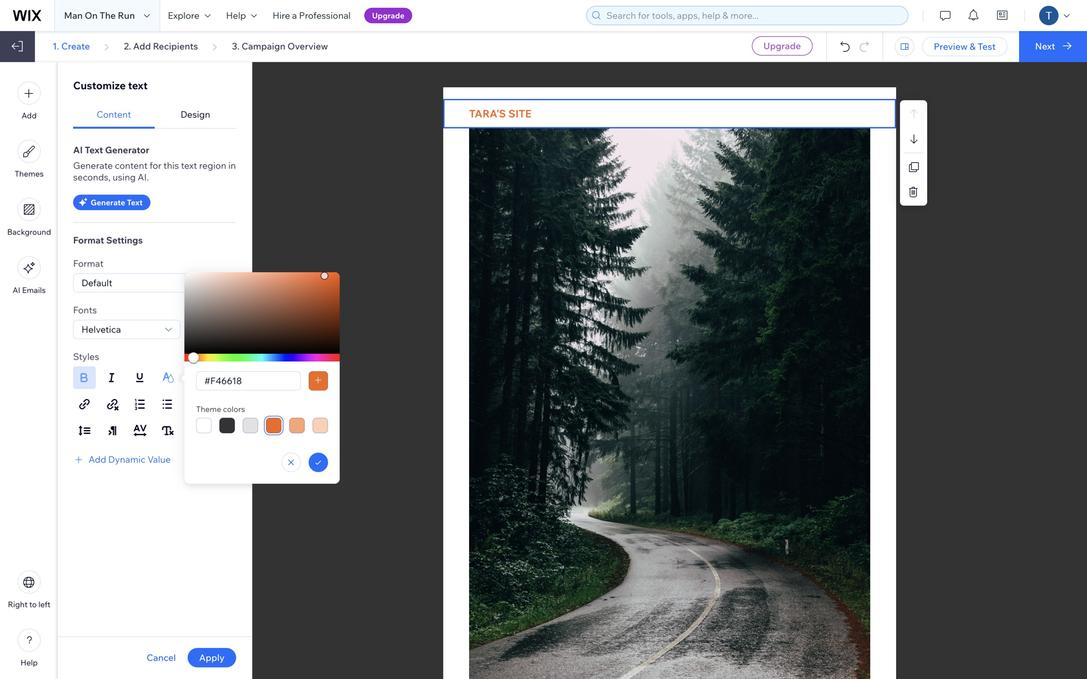 Task type: vqa. For each thing, say whether or not it's contained in the screenshot.
The For
yes



Task type: locate. For each thing, give the bounding box(es) containing it.
ai left emails
[[13, 285, 20, 295]]

design button
[[155, 101, 236, 129]]

add button
[[17, 82, 41, 120]]

2 horizontal spatial add
[[133, 40, 151, 52]]

1.
[[53, 40, 59, 52]]

1 vertical spatial format
[[73, 258, 104, 269]]

help button up 3.
[[218, 0, 265, 31]]

1 vertical spatial text
[[181, 160, 197, 171]]

tab list containing content
[[73, 101, 236, 129]]

upgrade button down search for tools, apps, help & more... field
[[752, 36, 813, 56]]

text up content
[[128, 79, 148, 92]]

0 horizontal spatial upgrade
[[372, 11, 405, 20]]

hire
[[273, 10, 290, 21]]

dynamic
[[108, 454, 145, 465]]

add inside button
[[22, 111, 37, 120]]

format
[[73, 235, 104, 246], [73, 258, 104, 269]]

0 vertical spatial generate
[[73, 160, 113, 171]]

generator
[[105, 144, 149, 156]]

generate up "seconds,"
[[73, 160, 113, 171]]

hire a professional
[[273, 10, 351, 21]]

content
[[115, 160, 148, 171]]

0 vertical spatial ai
[[73, 144, 83, 156]]

0 horizontal spatial text
[[85, 144, 103, 156]]

1 vertical spatial ai
[[13, 285, 20, 295]]

0 vertical spatial text
[[85, 144, 103, 156]]

left
[[38, 600, 50, 610]]

Search for tools, apps, help & more... field
[[603, 6, 904, 25]]

generate
[[73, 160, 113, 171], [91, 198, 125, 207]]

0 vertical spatial text
[[128, 79, 148, 92]]

generate text
[[91, 198, 143, 207]]

to
[[29, 600, 37, 610]]

0 horizontal spatial add
[[22, 111, 37, 120]]

background button
[[7, 198, 51, 237]]

man on the run
[[64, 10, 135, 21]]

on
[[85, 10, 98, 21]]

ai up "seconds,"
[[73, 144, 83, 156]]

help up 3.
[[226, 10, 246, 21]]

preview
[[934, 41, 968, 52]]

1 horizontal spatial ai
[[73, 144, 83, 156]]

seconds,
[[73, 172, 111, 183]]

fonts
[[73, 305, 97, 316]]

generate inside button
[[91, 198, 125, 207]]

generate down "seconds,"
[[91, 198, 125, 207]]

2 vertical spatial add
[[89, 454, 106, 465]]

add up themes "button"
[[22, 111, 37, 120]]

this
[[164, 160, 179, 171]]

run
[[118, 10, 135, 21]]

text down ai.
[[127, 198, 143, 207]]

ai text generator generate content for this text region in seconds, using ai.
[[73, 144, 236, 183]]

0 horizontal spatial upgrade button
[[364, 8, 412, 23]]

1 horizontal spatial text
[[127, 198, 143, 207]]

ai
[[73, 144, 83, 156], [13, 285, 20, 295]]

1 horizontal spatial upgrade
[[764, 40, 801, 51]]

text right this
[[181, 160, 197, 171]]

format down format settings
[[73, 258, 104, 269]]

1 horizontal spatial help
[[226, 10, 246, 21]]

1 vertical spatial help
[[21, 658, 38, 668]]

0 horizontal spatial help
[[21, 658, 38, 668]]

&
[[970, 41, 976, 52]]

upgrade right professional
[[372, 11, 405, 20]]

text
[[85, 144, 103, 156], [127, 198, 143, 207]]

upgrade down search for tools, apps, help & more... field
[[764, 40, 801, 51]]

next button
[[1019, 31, 1087, 62]]

overview
[[287, 40, 328, 52]]

format settings
[[73, 235, 143, 246]]

help button down right to left
[[17, 629, 41, 668]]

size
[[192, 305, 210, 316]]

help
[[226, 10, 246, 21], [21, 658, 38, 668]]

professional
[[299, 10, 351, 21]]

content
[[97, 109, 131, 120]]

1 vertical spatial add
[[22, 111, 37, 120]]

1 horizontal spatial add
[[89, 454, 106, 465]]

add dynamic value
[[89, 454, 171, 465]]

text for ai
[[85, 144, 103, 156]]

1 vertical spatial help button
[[17, 629, 41, 668]]

1 vertical spatial upgrade
[[764, 40, 801, 51]]

0 vertical spatial help button
[[218, 0, 265, 31]]

add for add dynamic value
[[89, 454, 106, 465]]

0 vertical spatial upgrade button
[[364, 8, 412, 23]]

upgrade button
[[364, 8, 412, 23], [752, 36, 813, 56]]

help down right to left
[[21, 658, 38, 668]]

right to left button
[[8, 571, 50, 610]]

0 vertical spatial format
[[73, 235, 104, 246]]

upgrade
[[372, 11, 405, 20], [764, 40, 801, 51]]

ai emails button
[[13, 256, 46, 295]]

ai for ai emails
[[13, 285, 20, 295]]

0 vertical spatial upgrade
[[372, 11, 405, 20]]

ai inside the ai text generator generate content for this text region in seconds, using ai.
[[73, 144, 83, 156]]

add left dynamic
[[89, 454, 106, 465]]

add right 2.
[[133, 40, 151, 52]]

right to left
[[8, 600, 50, 610]]

1 horizontal spatial text
[[181, 160, 197, 171]]

add
[[133, 40, 151, 52], [22, 111, 37, 120], [89, 454, 106, 465]]

1 format from the top
[[73, 235, 104, 246]]

No fill field
[[201, 372, 296, 390]]

text
[[128, 79, 148, 92], [181, 160, 197, 171]]

text inside button
[[127, 198, 143, 207]]

text inside the ai text generator generate content for this text region in seconds, using ai.
[[85, 144, 103, 156]]

2.
[[124, 40, 131, 52]]

upgrade button right professional
[[364, 8, 412, 23]]

generate inside the ai text generator generate content for this text region in seconds, using ai.
[[73, 160, 113, 171]]

add inside 'button'
[[89, 454, 106, 465]]

tab list
[[73, 101, 236, 129]]

1 vertical spatial text
[[127, 198, 143, 207]]

text up "seconds,"
[[85, 144, 103, 156]]

help button
[[218, 0, 265, 31], [17, 629, 41, 668]]

customize text
[[73, 79, 148, 92]]

1 horizontal spatial help button
[[218, 0, 265, 31]]

format left settings at top left
[[73, 235, 104, 246]]

1. create link
[[53, 40, 90, 52]]

add dynamic value button
[[73, 454, 171, 466]]

ai inside button
[[13, 285, 20, 295]]

None field
[[78, 274, 217, 292], [78, 321, 164, 339], [197, 321, 219, 339], [78, 274, 217, 292], [78, 321, 164, 339], [197, 321, 219, 339]]

2 format from the top
[[73, 258, 104, 269]]

1 vertical spatial generate
[[91, 198, 125, 207]]

cancel button
[[147, 652, 176, 664]]

theme
[[196, 405, 221, 414]]

0 horizontal spatial ai
[[13, 285, 20, 295]]

generate text button
[[73, 195, 150, 210]]

1 vertical spatial upgrade button
[[752, 36, 813, 56]]

create
[[61, 40, 90, 52]]

for
[[150, 160, 161, 171]]



Task type: describe. For each thing, give the bounding box(es) containing it.
campaign
[[242, 40, 285, 52]]

design
[[181, 109, 210, 120]]

0 horizontal spatial text
[[128, 79, 148, 92]]

a
[[292, 10, 297, 21]]

right
[[8, 600, 28, 610]]

upgrade for right upgrade button
[[764, 40, 801, 51]]

text inside the ai text generator generate content for this text region in seconds, using ai.
[[181, 160, 197, 171]]

0 vertical spatial help
[[226, 10, 246, 21]]

explore
[[168, 10, 200, 21]]

cancel
[[147, 652, 176, 664]]

format for format
[[73, 258, 104, 269]]

upgrade for the left upgrade button
[[372, 11, 405, 20]]

3. campaign overview
[[232, 40, 328, 52]]

settings
[[106, 235, 143, 246]]

3. campaign overview link
[[232, 40, 328, 52]]

next
[[1035, 40, 1056, 52]]

2. add recipients link
[[124, 40, 198, 52]]

ai.
[[138, 172, 149, 183]]

preview & test button
[[922, 37, 1008, 56]]

themes
[[15, 169, 44, 179]]

add for add
[[22, 111, 37, 120]]

in
[[228, 160, 236, 171]]

value
[[148, 454, 171, 465]]

themes button
[[15, 140, 44, 179]]

hire a professional link
[[265, 0, 359, 31]]

0 vertical spatial add
[[133, 40, 151, 52]]

ai emails
[[13, 285, 46, 295]]

man
[[64, 10, 83, 21]]

test
[[978, 41, 996, 52]]

background
[[7, 227, 51, 237]]

text for generate
[[127, 198, 143, 207]]

theme colors
[[196, 405, 245, 414]]

1 horizontal spatial upgrade button
[[752, 36, 813, 56]]

1. create
[[53, 40, 90, 52]]

content button
[[73, 101, 155, 129]]

emails
[[22, 285, 46, 295]]

2. add recipients
[[124, 40, 198, 52]]

apply button
[[188, 649, 236, 668]]

colors
[[223, 405, 245, 414]]

apply
[[199, 652, 225, 664]]

0 horizontal spatial help button
[[17, 629, 41, 668]]

the
[[100, 10, 116, 21]]

preview & test
[[934, 41, 996, 52]]

styles
[[73, 351, 99, 362]]

recipients
[[153, 40, 198, 52]]

format for format settings
[[73, 235, 104, 246]]

using
[[113, 172, 136, 183]]

region
[[199, 160, 226, 171]]

3.
[[232, 40, 240, 52]]

ai for ai text generator generate content for this text region in seconds, using ai.
[[73, 144, 83, 156]]

customize
[[73, 79, 126, 92]]



